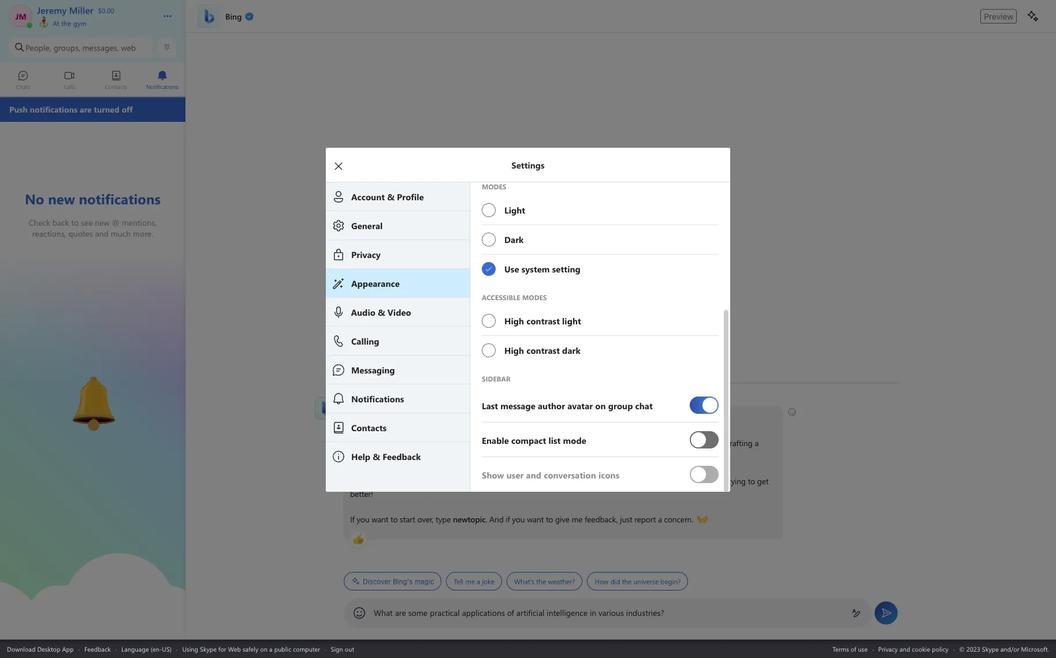 Task type: locate. For each thing, give the bounding box(es) containing it.
the for what's
[[536, 577, 546, 587]]

language
[[121, 645, 149, 654]]

the right did
[[622, 577, 632, 587]]

2 get from the left
[[757, 476, 769, 487]]

help
[[445, 413, 461, 424]]

drafting
[[725, 438, 753, 449]]

desktop
[[37, 645, 60, 654]]

0 horizontal spatial i'm
[[350, 476, 361, 487]]

cambridge,
[[564, 438, 604, 449]]

1 horizontal spatial the
[[536, 577, 546, 587]]

safely
[[243, 645, 259, 654]]

are
[[395, 608, 406, 619]]

get right trying
[[757, 476, 769, 487]]

intelligence
[[547, 608, 588, 619]]

with
[[554, 451, 569, 462]]

ask
[[350, 438, 363, 449]]

finding
[[466, 438, 490, 449]]

1 vertical spatial just
[[620, 514, 632, 525]]

hey,
[[350, 413, 365, 424]]

a right drafting
[[755, 438, 759, 449]]

weather?
[[548, 577, 575, 587]]

1 vertical spatial in
[[590, 608, 596, 619]]

0 horizontal spatial you
[[357, 514, 370, 525]]

cookie
[[912, 645, 930, 654]]

privacy
[[879, 645, 898, 654]]

various
[[599, 608, 624, 619]]

if
[[506, 514, 510, 525]]

curious
[[381, 451, 406, 462]]

to right trip
[[680, 438, 687, 449]]

you
[[463, 413, 476, 424], [357, 514, 370, 525], [512, 514, 525, 525]]

web
[[121, 42, 136, 53]]

i left might
[[522, 476, 524, 487]]

me right tell
[[465, 577, 475, 587]]

type
[[392, 438, 407, 449], [436, 514, 451, 525]]

a
[[755, 438, 759, 449], [658, 514, 662, 525], [477, 577, 480, 587], [269, 645, 273, 654]]

so
[[413, 476, 421, 487]]

2 horizontal spatial i'm
[[698, 476, 709, 487]]

groups, inside ask me any type of question, like finding vegan restaurants in cambridge, itinerary for your trip to europe or drafting a story for curious kids. in groups, remember to mention me with @bing. i'm an ai preview, so i'm still learning. sometimes i might say something weird. don't get mad at me, i'm just trying to get better! if you want to start over, type
[[435, 451, 461, 462]]

2 horizontal spatial for
[[637, 438, 646, 449]]

Use system setting checkbox
[[481, 255, 719, 284]]

i'm
[[350, 476, 361, 487], [423, 476, 434, 487], [698, 476, 709, 487]]

@bing.
[[571, 451, 596, 462]]

0 horizontal spatial want
[[372, 514, 388, 525]]

0 vertical spatial just
[[711, 476, 723, 487]]

use
[[858, 645, 868, 654]]

what's the weather? button
[[507, 573, 583, 591]]

1 vertical spatial for
[[370, 451, 379, 462]]

using
[[182, 645, 198, 654]]

type up the curious
[[392, 438, 407, 449]]

want left give
[[527, 514, 544, 525]]

to left the start
[[391, 514, 398, 525]]

0 horizontal spatial get
[[644, 476, 655, 487]]

wednesday, november 8, 2023 heading
[[344, 370, 899, 391]]

0 horizontal spatial how
[[409, 413, 425, 424]]

get
[[644, 476, 655, 487], [757, 476, 769, 487]]

just left trying
[[711, 476, 723, 487]]

High contrast light checkbox
[[481, 307, 719, 336]]

groups, down at the gym
[[54, 42, 80, 53]]

can
[[427, 413, 439, 424]]

feedback,
[[585, 514, 618, 525]]

i'm left the an in the left of the page
[[350, 476, 361, 487]]

tab list
[[0, 65, 185, 97]]

the
[[61, 18, 71, 28], [536, 577, 546, 587], [622, 577, 632, 587]]

1 want from the left
[[372, 514, 388, 525]]

for left web at the left bottom of the page
[[218, 645, 226, 654]]

at
[[675, 476, 682, 487]]

1 vertical spatial i
[[522, 476, 524, 487]]

just left report
[[620, 514, 632, 525]]

0 horizontal spatial the
[[61, 18, 71, 28]]

get left mad
[[644, 476, 655, 487]]

1 horizontal spatial type
[[436, 514, 451, 525]]

2 horizontal spatial of
[[851, 645, 857, 654]]

a left joke
[[477, 577, 480, 587]]

gym
[[73, 18, 87, 28]]

groups, down like
[[435, 451, 461, 462]]

1 horizontal spatial just
[[711, 476, 723, 487]]

europe
[[689, 438, 714, 449]]

of left artificial
[[507, 608, 514, 619]]

Last message author avatar on group chat checkbox
[[690, 392, 719, 419]]

3 i'm from the left
[[698, 476, 709, 487]]

Show user and conversation icons checkbox
[[690, 462, 719, 488]]

1 horizontal spatial want
[[527, 514, 544, 525]]

or
[[716, 438, 723, 449]]

better!
[[350, 489, 373, 500]]

1 vertical spatial how
[[595, 577, 609, 587]]

download desktop app
[[7, 645, 74, 654]]

1 horizontal spatial in
[[590, 608, 596, 619]]

0 vertical spatial groups,
[[54, 42, 80, 53]]

for
[[637, 438, 646, 449], [370, 451, 379, 462], [218, 645, 226, 654]]

1 horizontal spatial groups,
[[435, 451, 461, 462]]

1 horizontal spatial how
[[595, 577, 609, 587]]

the right 'at'
[[61, 18, 71, 28]]

of left the use
[[851, 645, 857, 654]]

is
[[381, 413, 387, 424]]

1 horizontal spatial i'm
[[423, 476, 434, 487]]

the right what's at bottom
[[536, 577, 546, 587]]

i right can
[[441, 413, 443, 424]]

bing
[[389, 413, 405, 424]]

how left did
[[595, 577, 609, 587]]

2 vertical spatial for
[[218, 645, 226, 654]]

1 horizontal spatial i
[[522, 476, 524, 487]]

0 horizontal spatial i
[[441, 413, 443, 424]]

skype
[[200, 645, 217, 654]]

what's
[[514, 577, 535, 587]]

0 horizontal spatial type
[[392, 438, 407, 449]]

out
[[345, 645, 354, 654]]

question,
[[418, 438, 450, 449]]

ask me any type of question, like finding vegan restaurants in cambridge, itinerary for your trip to europe or drafting a story for curious kids. in groups, remember to mention me with @bing. i'm an ai preview, so i'm still learning. sometimes i might say something weird. don't get mad at me, i'm just trying to get better! if you want to start over, type
[[350, 438, 771, 525]]

i'm right so
[[423, 476, 434, 487]]

discover bing's magic
[[363, 578, 434, 586]]

1 horizontal spatial get
[[757, 476, 769, 487]]

of inside ask me any type of question, like finding vegan restaurants in cambridge, itinerary for your trip to europe or drafting a story for curious kids. in groups, remember to mention me with @bing. i'm an ai preview, so i'm still learning. sometimes i might say something weird. don't get mad at me, i'm just trying to get better! if you want to start over, type
[[409, 438, 416, 449]]

1 horizontal spatial of
[[507, 608, 514, 619]]

type right the over, at left bottom
[[436, 514, 451, 525]]

something
[[562, 476, 599, 487]]

how right !
[[409, 413, 425, 424]]

this
[[367, 413, 379, 424]]

0 vertical spatial for
[[637, 438, 646, 449]]

want left the start
[[372, 514, 388, 525]]

download desktop app link
[[7, 645, 74, 654]]

for right story
[[370, 451, 379, 462]]

0 horizontal spatial of
[[409, 438, 416, 449]]

people, groups, messages, web
[[25, 42, 136, 53]]

and
[[489, 514, 504, 525]]

tell me a joke button
[[446, 573, 502, 591]]

(en-
[[151, 645, 162, 654]]

restaurants
[[515, 438, 553, 449]]

in up 'with'
[[556, 438, 562, 449]]

messages,
[[82, 42, 119, 53]]

to right trying
[[748, 476, 755, 487]]

remember
[[463, 451, 499, 462]]

0 vertical spatial in
[[556, 438, 562, 449]]

Dark checkbox
[[481, 225, 719, 254]]

2 vertical spatial of
[[851, 645, 857, 654]]

sign out
[[331, 645, 354, 654]]

just
[[711, 476, 723, 487], [620, 514, 632, 525]]

in left various
[[590, 608, 596, 619]]

what's the weather?
[[514, 577, 575, 587]]

(smileeyes)
[[504, 412, 542, 423]]

0 horizontal spatial in
[[556, 438, 562, 449]]

of up kids.
[[409, 438, 416, 449]]

i'm right me,
[[698, 476, 709, 487]]

0 vertical spatial of
[[409, 438, 416, 449]]

mad
[[657, 476, 673, 487]]

sign
[[331, 645, 343, 654]]

computer
[[293, 645, 320, 654]]

public
[[274, 645, 291, 654]]

at the gym
[[51, 18, 87, 28]]

i
[[441, 413, 443, 424], [522, 476, 524, 487]]

1 horizontal spatial you
[[463, 413, 476, 424]]

.
[[486, 514, 487, 525]]

in
[[556, 438, 562, 449], [590, 608, 596, 619]]

theme dialog
[[326, 0, 748, 492]]

how
[[409, 413, 425, 424], [595, 577, 609, 587]]

to
[[680, 438, 687, 449], [501, 451, 508, 462], [748, 476, 755, 487], [391, 514, 398, 525], [546, 514, 553, 525]]

want inside ask me any type of question, like finding vegan restaurants in cambridge, itinerary for your trip to europe or drafting a story for curious kids. in groups, remember to mention me with @bing. i'm an ai preview, so i'm still learning. sometimes i might say something weird. don't get mad at me, i'm just trying to get better! if you want to start over, type
[[372, 514, 388, 525]]

sometimes
[[481, 476, 520, 487]]

download
[[7, 645, 35, 654]]

1 vertical spatial groups,
[[435, 451, 461, 462]]

0 horizontal spatial groups,
[[54, 42, 80, 53]]

app
[[62, 645, 74, 654]]

to left give
[[546, 514, 553, 525]]

how did the universe begin?
[[595, 577, 681, 587]]

1 vertical spatial of
[[507, 608, 514, 619]]

1 vertical spatial type
[[436, 514, 451, 525]]

for left your
[[637, 438, 646, 449]]



Task type: vqa. For each thing, say whether or not it's contained in the screenshot.
What's the weather? button at bottom
yes



Task type: describe. For each thing, give the bounding box(es) containing it.
if
[[350, 514, 355, 525]]

language (en-us) link
[[121, 645, 172, 654]]

1 i'm from the left
[[350, 476, 361, 487]]

begin?
[[661, 577, 681, 587]]

privacy and cookie policy link
[[879, 645, 949, 654]]

0 vertical spatial i
[[441, 413, 443, 424]]

in
[[426, 451, 433, 462]]

on
[[260, 645, 268, 654]]

a inside ask me any type of question, like finding vegan restaurants in cambridge, itinerary for your trip to europe or drafting a story for curious kids. in groups, remember to mention me with @bing. i'm an ai preview, so i'm still learning. sometimes i might say something weird. don't get mad at me, i'm just trying to get better! if you want to start over, type
[[755, 438, 759, 449]]

hey, this is bing ! how can i help you today?
[[350, 413, 503, 424]]

1 horizontal spatial for
[[370, 451, 379, 462]]

groups, inside button
[[54, 42, 80, 53]]

still
[[436, 476, 447, 487]]

story
[[350, 451, 367, 462]]

am
[[375, 396, 386, 406]]

using skype for web safely on a public computer
[[182, 645, 320, 654]]

at the gym button
[[37, 16, 151, 28]]

0 horizontal spatial just
[[620, 514, 632, 525]]

ai
[[373, 476, 381, 487]]

policy
[[932, 645, 949, 654]]

bing's
[[393, 578, 413, 586]]

universe
[[634, 577, 659, 587]]

1 get from the left
[[644, 476, 655, 487]]

like
[[452, 438, 464, 449]]

people, groups, messages, web button
[[9, 37, 153, 58]]

bing,
[[344, 396, 359, 406]]

trying
[[726, 476, 746, 487]]

me,
[[684, 476, 696, 487]]

me left any
[[365, 438, 376, 449]]

discover
[[363, 578, 391, 586]]

Light checkbox
[[481, 196, 719, 225]]

artificial
[[516, 608, 545, 619]]

(openhands)
[[697, 514, 740, 525]]

joke
[[482, 577, 495, 587]]

feedback
[[84, 645, 111, 654]]

me right give
[[572, 514, 583, 525]]

how inside how did the universe begin? button
[[595, 577, 609, 587]]

any
[[378, 438, 390, 449]]

to down vegan
[[501, 451, 508, 462]]

applications
[[462, 608, 505, 619]]

how did the universe begin? button
[[587, 573, 688, 591]]

!
[[405, 413, 407, 424]]

give
[[555, 514, 570, 525]]

High contrast dark checkbox
[[481, 336, 719, 365]]

concern.
[[664, 514, 694, 525]]

0 vertical spatial how
[[409, 413, 425, 424]]

might
[[526, 476, 546, 487]]

industries?
[[626, 608, 664, 619]]

did
[[611, 577, 620, 587]]

start
[[400, 514, 415, 525]]

9:24
[[361, 396, 374, 406]]

privacy and cookie policy
[[879, 645, 949, 654]]

itinerary
[[606, 438, 634, 449]]

using skype for web safely on a public computer link
[[182, 645, 320, 654]]

a right report
[[658, 514, 662, 525]]

just inside ask me any type of question, like finding vegan restaurants in cambridge, itinerary for your trip to europe or drafting a story for curious kids. in groups, remember to mention me with @bing. i'm an ai preview, so i'm still learning. sometimes i might say something weird. don't get mad at me, i'm just trying to get better! if you want to start over, type
[[711, 476, 723, 487]]

don't
[[623, 476, 642, 487]]

kids.
[[409, 451, 424, 462]]

at
[[53, 18, 59, 28]]

Type a message text field
[[374, 608, 842, 619]]

a inside button
[[477, 577, 480, 587]]

and
[[900, 645, 910, 654]]

tell me a joke
[[454, 577, 495, 587]]

some
[[408, 608, 428, 619]]

newtopic . and if you want to give me feedback, just report a concern.
[[453, 514, 696, 525]]

trip
[[666, 438, 678, 449]]

the for at
[[61, 18, 71, 28]]

2 i'm from the left
[[423, 476, 434, 487]]

me left 'with'
[[541, 451, 552, 462]]

feedback link
[[84, 645, 111, 654]]

2 horizontal spatial the
[[622, 577, 632, 587]]

preview,
[[383, 476, 411, 487]]

say
[[548, 476, 559, 487]]

newtopic
[[453, 514, 486, 525]]

you inside ask me any type of question, like finding vegan restaurants in cambridge, itinerary for your trip to europe or drafting a story for curious kids. in groups, remember to mention me with @bing. i'm an ai preview, so i'm still learning. sometimes i might say something weird. don't get mad at me, i'm just trying to get better! if you want to start over, type
[[357, 514, 370, 525]]

sign out link
[[331, 645, 354, 654]]

i inside ask me any type of question, like finding vegan restaurants in cambridge, itinerary for your trip to europe or drafting a story for curious kids. in groups, remember to mention me with @bing. i'm an ai preview, so i'm still learning. sometimes i might say something weird. don't get mad at me, i'm just trying to get better! if you want to start over, type
[[522, 476, 524, 487]]

2 want from the left
[[527, 514, 544, 525]]

report
[[635, 514, 656, 525]]

people,
[[25, 42, 51, 53]]

a right on
[[269, 645, 273, 654]]

your
[[648, 438, 664, 449]]

0 vertical spatial type
[[392, 438, 407, 449]]

0 horizontal spatial for
[[218, 645, 226, 654]]

learning.
[[449, 476, 479, 487]]

what
[[374, 608, 393, 619]]

terms of use link
[[833, 645, 868, 654]]

me inside button
[[465, 577, 475, 587]]

us)
[[162, 645, 172, 654]]

in inside ask me any type of question, like finding vegan restaurants in cambridge, itinerary for your trip to europe or drafting a story for curious kids. in groups, remember to mention me with @bing. i'm an ai preview, so i'm still learning. sometimes i might say something weird. don't get mad at me, i'm just trying to get better! if you want to start over, type
[[556, 438, 562, 449]]

bing, 9:24 am
[[344, 396, 386, 406]]

preview
[[984, 11, 1014, 21]]

an
[[363, 476, 371, 487]]

Enable compact list mode checkbox
[[690, 427, 719, 453]]

terms of use
[[833, 645, 868, 654]]

language (en-us)
[[121, 645, 172, 654]]

2 horizontal spatial you
[[512, 514, 525, 525]]

mention
[[510, 451, 539, 462]]

magic
[[415, 578, 434, 586]]

weird.
[[601, 476, 621, 487]]



